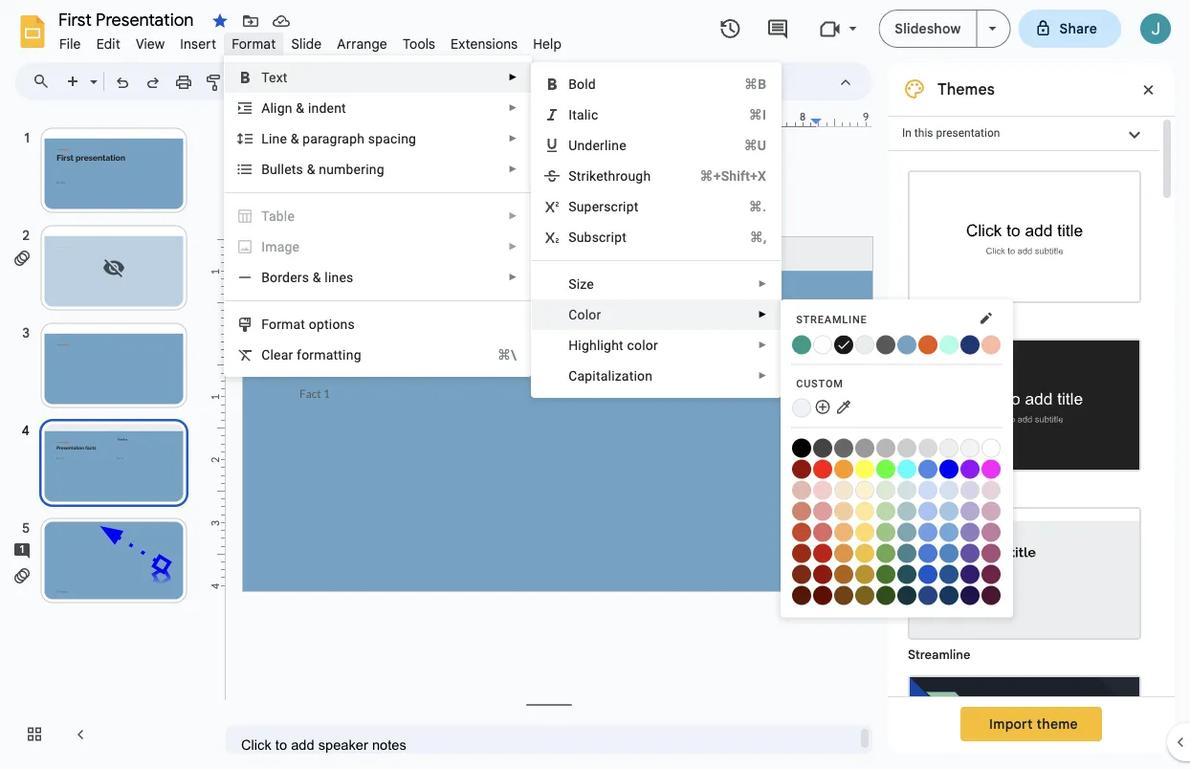 Task type: describe. For each thing, give the bounding box(es) containing it.
l ine & paragraph spacing
[[261, 131, 416, 146]]

dark orange 1 image
[[834, 544, 853, 563]]

themes
[[937, 79, 995, 99]]

light red berry 1 cell
[[792, 522, 812, 542]]

dark purple 1 cell
[[961, 543, 981, 563]]

import theme
[[989, 716, 1078, 732]]

i for m
[[261, 239, 265, 254]]

dark red berry 3 cell
[[792, 585, 812, 605]]

red image
[[813, 460, 832, 479]]

light yellow 1 cell
[[855, 522, 875, 542]]

light cyan 3 cell
[[897, 480, 918, 500]]

light magenta 3 image
[[982, 481, 1001, 500]]

light yellow 3 image
[[855, 481, 874, 500]]

5 row from the top
[[792, 480, 1002, 500]]

u nderline
[[568, 137, 626, 153]]

formatting
[[297, 347, 361, 363]]

dark red berry 1 image
[[792, 544, 811, 563]]

cyan image
[[897, 460, 917, 479]]

indent
[[308, 100, 346, 116]]

light green 3 cell
[[876, 480, 896, 500]]

light magenta 2 image
[[982, 502, 1001, 521]]

slideshow button
[[878, 10, 977, 48]]

blue image
[[940, 460, 959, 479]]

light gray 1 cell
[[918, 438, 939, 458]]

4 row from the top
[[792, 459, 1002, 479]]

dark blue 2 cell
[[940, 564, 960, 584]]

light red berry 2 image
[[792, 502, 811, 521]]

black image
[[792, 439, 811, 458]]

dark green 3 cell
[[876, 585, 896, 605]]

h
[[568, 337, 578, 353]]

theme color #595959, close to dark gray 3 image
[[876, 335, 896, 354]]

import
[[989, 716, 1033, 732]]

theme color #e9edee, close to light gray 2 image
[[855, 335, 874, 354]]

light purple 1 image
[[961, 523, 980, 542]]

numbering
[[319, 161, 384, 177]]

Menus field
[[24, 68, 66, 95]]

light magenta 1 image
[[982, 523, 1001, 542]]

capitalization
[[568, 368, 653, 384]]

paragraph
[[303, 131, 365, 146]]

& right s at left top
[[307, 161, 315, 177]]

highlight color h element
[[568, 337, 664, 353]]

dark orange 3 image
[[834, 586, 853, 605]]

c lear formatting
[[261, 347, 361, 363]]

slideshow
[[895, 20, 961, 37]]

6 row from the top
[[792, 501, 1002, 521]]

light gray 3 cell
[[961, 438, 981, 458]]

light cornflower blue 1 cell
[[918, 522, 939, 542]]

dark cyan 1 image
[[897, 544, 917, 563]]

theme
[[1037, 716, 1078, 732]]

⌘i element
[[726, 105, 766, 124]]

dark yellow 3 image
[[855, 586, 874, 605]]

simple light
[[908, 310, 980, 326]]

light gray 1 image
[[918, 439, 938, 458]]

theme color #1a1a1a, close to dark purple 3 image
[[834, 335, 853, 354]]

dark purple 2 image
[[961, 565, 980, 584]]

dark cyan 2 cell
[[897, 564, 918, 584]]

light purple 2 image
[[961, 502, 980, 521]]

a lign & indent
[[261, 100, 346, 116]]

light blue 2 image
[[940, 502, 959, 521]]

borders & lines
[[261, 269, 353, 285]]

⌘comma element
[[727, 228, 766, 247]]

nderline
[[577, 137, 626, 153]]

bulle t s & numbering
[[261, 161, 384, 177]]

dark purple 3 image
[[961, 586, 980, 605]]

purple image
[[961, 460, 980, 479]]

old
[[577, 76, 596, 92]]

s uperscript
[[568, 198, 639, 214]]

slide
[[291, 35, 322, 52]]

dark green 3 image
[[876, 586, 896, 605]]

view
[[136, 35, 165, 52]]

size
[[568, 276, 594, 292]]

c
[[261, 347, 270, 363]]

presentation
[[936, 126, 1000, 140]]

theme color #ffb8a2, close to light orange 14 cell
[[982, 334, 1002, 354]]

subsc
[[568, 229, 606, 245]]

navigation inside themes application
[[0, 108, 210, 769]]

format menu item
[[224, 33, 284, 55]]

Focus radio
[[898, 666, 1151, 769]]

talic
[[572, 107, 598, 122]]

theme color white image
[[813, 335, 832, 354]]

dark purple 3 cell
[[961, 585, 981, 605]]

light cyan 1 image
[[897, 523, 917, 542]]

light cyan 1 cell
[[897, 522, 918, 542]]

9 row from the top
[[792, 564, 1002, 584]]

light cornflower blue 3 image
[[918, 481, 938, 500]]

line & paragraph spacing l element
[[261, 131, 422, 146]]

dark gray 3 image
[[834, 439, 853, 458]]

light blue 3 cell
[[940, 480, 960, 500]]

light red 3 cell
[[813, 480, 833, 500]]

format for format
[[232, 35, 276, 52]]

light green 3 image
[[876, 481, 896, 500]]

7 row from the top
[[792, 522, 1002, 542]]

dark red 1 cell
[[813, 543, 833, 563]]

light blue 1 cell
[[940, 522, 960, 542]]

light blue 3 image
[[940, 481, 959, 500]]

Simple Dark radio
[[898, 329, 1151, 497]]

blue cell
[[940, 459, 960, 479]]

dark magenta 1 image
[[982, 544, 1001, 563]]

simple dark
[[908, 479, 978, 494]]

dark blue 1 image
[[940, 544, 959, 563]]

ethrough
[[596, 168, 651, 184]]

borders
[[261, 269, 309, 285]]

lear
[[270, 347, 293, 363]]

⌘period element
[[726, 197, 766, 216]]

theme color #1a9988, close to green 11 cell
[[792, 334, 812, 354]]

dark orange 1 cell
[[834, 543, 854, 563]]

dark cornflower blue 1 cell
[[918, 543, 939, 563]]

Star checkbox
[[207, 8, 233, 34]]

8 row from the top
[[792, 543, 1002, 563]]

r
[[606, 229, 611, 245]]

cornflower blue image
[[918, 460, 938, 479]]

capitalization 1 element
[[568, 368, 658, 384]]

image m element
[[261, 239, 305, 254]]

dark magenta 3 cell
[[982, 585, 1002, 605]]

light blue 1 image
[[940, 523, 959, 542]]

dark cornflower blue 2 cell
[[918, 564, 939, 584]]

spacing
[[368, 131, 416, 146]]

⌘backslash element
[[474, 345, 517, 364]]

light cyan 3 image
[[897, 481, 917, 500]]

dark
[[950, 479, 978, 494]]

light orange 1 cell
[[834, 522, 854, 542]]

extensions menu item
[[443, 33, 525, 55]]

green cell
[[876, 459, 896, 479]]

dark gray 1 image
[[876, 439, 896, 458]]

bullets & numbering t element
[[261, 161, 390, 177]]

text s element
[[261, 69, 293, 85]]

red cell
[[813, 459, 833, 479]]

s
[[296, 161, 303, 177]]

⌘\
[[497, 347, 517, 363]]

⌘b
[[744, 76, 766, 92]]

light magenta 2 cell
[[982, 501, 1002, 521]]

theme color #1a9988, close to green 11 image
[[792, 335, 811, 354]]

subsc r ipt
[[568, 229, 627, 245]]

menu containing text
[[224, 55, 532, 377]]

theme color #6aa4c8, close to light blue 1 cell
[[897, 334, 918, 354]]

theme color #1c3678, close to dark cornflower blue 3 image
[[961, 335, 980, 354]]

help
[[533, 35, 562, 52]]

light purple 1 cell
[[961, 522, 981, 542]]

extensions
[[451, 35, 518, 52]]

this
[[914, 126, 933, 140]]

insert
[[180, 35, 216, 52]]

⌘.
[[749, 198, 766, 214]]

i m age
[[261, 239, 300, 254]]

light red 1 cell
[[813, 522, 833, 542]]

dark green 2 cell
[[876, 564, 896, 584]]

left margin image
[[244, 112, 305, 126]]

i for talic
[[568, 107, 572, 122]]

dark cornflower blue 2 image
[[918, 565, 938, 584]]

⌘u
[[744, 137, 766, 153]]

2 row from the top
[[792, 397, 861, 418]]

main toolbar
[[56, 67, 787, 96]]

black cell
[[792, 438, 812, 458]]

► inside table menu item
[[508, 210, 518, 221]]

dark cyan 3 cell
[[897, 585, 918, 605]]

table
[[261, 208, 295, 224]]

light purple 3 cell
[[961, 480, 981, 500]]

light yellow 2 image
[[855, 502, 874, 521]]

dark gray 2 cell
[[855, 438, 875, 458]]

size o element
[[568, 276, 600, 292]]

format options
[[261, 316, 355, 332]]

⌘,
[[750, 229, 766, 245]]

light red berry 2 cell
[[792, 501, 812, 521]]

in this presentation
[[902, 126, 1000, 140]]

menu bar banner
[[0, 0, 1190, 769]]

light gray 3 image
[[961, 439, 980, 458]]

edit
[[96, 35, 120, 52]]

dark blue 2 image
[[940, 565, 959, 584]]

bulle
[[261, 161, 292, 177]]

light cornflower blue 1 image
[[918, 523, 938, 542]]

magenta cell
[[982, 459, 1002, 479]]

light cyan 2 image
[[897, 502, 917, 521]]

light gray 2 image
[[940, 439, 959, 458]]

m
[[265, 239, 277, 254]]

arrange menu item
[[329, 33, 395, 55]]

color
[[568, 307, 601, 322]]

light green 2 cell
[[876, 501, 896, 521]]

dark purple 2 cell
[[961, 564, 981, 584]]

purple cell
[[961, 459, 981, 479]]

ine
[[269, 131, 287, 146]]

b old
[[568, 76, 596, 92]]

theme color #a2ffe8, close to light blue 14 image
[[940, 335, 959, 354]]

themes section
[[888, 62, 1175, 769]]

dark red 1 image
[[813, 544, 832, 563]]

1 row from the top
[[792, 334, 1002, 354]]



Task type: locate. For each thing, give the bounding box(es) containing it.
light red 1 image
[[813, 523, 832, 542]]

simple for simple dark
[[908, 479, 947, 494]]

menu
[[224, 55, 532, 377], [531, 62, 782, 398], [781, 299, 1013, 617]]

stri k ethrough
[[568, 168, 651, 184]]

⌘u element
[[721, 136, 766, 155]]

dark blue 3 image
[[940, 586, 959, 605]]

10 row from the top
[[792, 585, 1002, 605]]

age
[[277, 239, 300, 254]]

light orange 2 cell
[[834, 501, 854, 521]]

dark purple 1 image
[[961, 544, 980, 563]]

ipt
[[611, 229, 627, 245]]

t
[[292, 161, 296, 177]]

⌘i
[[749, 107, 766, 122]]

import theme button
[[961, 707, 1102, 741]]

streamline up "theme color white" image
[[796, 314, 867, 326]]

k
[[589, 168, 596, 184]]

share button
[[1018, 10, 1121, 48]]

3 row from the top
[[792, 438, 1002, 458]]

navigation
[[0, 108, 210, 769]]

format
[[232, 35, 276, 52], [261, 316, 305, 332]]

light green 1 image
[[876, 523, 896, 542]]

0 vertical spatial i
[[568, 107, 572, 122]]

themes application
[[0, 0, 1190, 769]]

dark gray 3 cell
[[834, 438, 854, 458]]

table 2 element
[[261, 208, 300, 224]]

dark orange 3 cell
[[834, 585, 854, 605]]

light red 3 image
[[813, 481, 832, 500]]

⌘b element
[[721, 75, 766, 94]]

& right ine
[[291, 131, 299, 146]]

theme color #595959, close to dark gray 3 cell
[[876, 334, 896, 354]]

presentation options image
[[989, 27, 996, 31]]

⌘+shift+x
[[700, 168, 766, 184]]

0 vertical spatial simple
[[908, 310, 947, 326]]

tools menu item
[[395, 33, 443, 55]]

theme color #eb5600, close to dark orange 15 cell
[[918, 334, 939, 354]]

1 vertical spatial streamline
[[908, 647, 970, 662]]

clear formatting c element
[[261, 347, 367, 363]]

menu containing b
[[531, 62, 782, 398]]

dark red berry 2 image
[[792, 565, 811, 584]]

0 horizontal spatial i
[[261, 239, 265, 254]]

option group inside themes section
[[888, 151, 1159, 769]]

s
[[568, 198, 577, 214]]

light yellow 1 image
[[855, 523, 874, 542]]

dark gray 1 cell
[[876, 438, 896, 458]]

theme color #1a1a1a, close to dark purple 3 cell
[[834, 334, 854, 354]]

h ighlight color
[[568, 337, 658, 353]]

dark yellow 2 cell
[[855, 564, 875, 584]]

0 vertical spatial format
[[232, 35, 276, 52]]

tools
[[403, 35, 435, 52]]

l
[[261, 131, 269, 146]]

i inside menu item
[[261, 239, 265, 254]]

align & indent a element
[[261, 100, 352, 116]]

Rename text field
[[52, 8, 205, 31]]

1 horizontal spatial streamline
[[908, 647, 970, 662]]

1 vertical spatial simple
[[908, 479, 947, 494]]

theme color #6aa4c8, close to light blue 1 image
[[897, 335, 917, 354]]

orange image
[[834, 460, 853, 479]]

light blue 2 cell
[[940, 501, 960, 521]]

dark orange 2 cell
[[834, 564, 854, 584]]

green image
[[876, 460, 896, 479]]

light magenta 3 cell
[[982, 480, 1002, 500]]

stri
[[568, 168, 589, 184]]

simple inside radio
[[908, 310, 947, 326]]

theme color #a2ffe8, close to light blue 14 cell
[[940, 334, 960, 354]]

light cornflower blue 2 cell
[[918, 501, 939, 521]]

right margin image
[[811, 112, 872, 126]]

theme color #eb5600, close to dark orange 15 image
[[918, 335, 938, 354]]

&
[[296, 100, 304, 116], [291, 131, 299, 146], [307, 161, 315, 177], [313, 269, 321, 285]]

dark gray 2 image
[[855, 439, 874, 458]]

light
[[950, 310, 980, 326]]

magenta image
[[982, 460, 1001, 479]]

dark orange 2 image
[[834, 565, 853, 584]]

format up text
[[232, 35, 276, 52]]

edit menu item
[[89, 33, 128, 55]]

light orange 3 cell
[[834, 480, 854, 500]]

a
[[261, 100, 270, 116]]

theme color #ffb8a2, close to light orange 14 image
[[982, 335, 1001, 354]]

underline u element
[[568, 137, 632, 153]]

superscript s element
[[568, 198, 644, 214]]

1 horizontal spatial i
[[568, 107, 572, 122]]

light purple 3 image
[[961, 481, 980, 500]]

dark magenta 2 image
[[982, 565, 1001, 584]]

dark blue 3 cell
[[940, 585, 960, 605]]

0 vertical spatial streamline
[[796, 314, 867, 326]]

1 vertical spatial i
[[261, 239, 265, 254]]

simple
[[908, 310, 947, 326], [908, 479, 947, 494]]

dark gray 4 image
[[813, 439, 832, 458]]

simple for simple light
[[908, 310, 947, 326]]

new slide with layout image
[[85, 69, 98, 76]]

lines
[[325, 269, 353, 285]]

streamline down the dark blue 3 image
[[908, 647, 970, 662]]

view menu item
[[128, 33, 172, 55]]

option group
[[888, 151, 1159, 769]]

yellow cell
[[855, 459, 875, 479]]

slide menu item
[[284, 33, 329, 55]]

i
[[568, 107, 572, 122], [261, 239, 265, 254]]

i down b on the top left
[[568, 107, 572, 122]]

Simple Light radio
[[898, 161, 1151, 769]]

dark yellow 1 image
[[855, 544, 874, 563]]

light green 2 image
[[876, 502, 896, 521]]

u
[[568, 137, 577, 153]]

light red berry 3 image
[[792, 481, 811, 500]]

dark cornflower blue 1 image
[[918, 544, 938, 563]]

► inside menu item
[[508, 241, 518, 252]]

⌘+shift+x element
[[677, 166, 766, 186]]

dark cyan 3 image
[[897, 586, 917, 605]]

table menu item
[[225, 201, 531, 231]]

format inside format menu item
[[232, 35, 276, 52]]

red berry image
[[792, 460, 811, 479]]

custom button
[[791, 373, 1003, 396]]

dark red 3 cell
[[813, 585, 833, 605]]

light cornflower blue 2 image
[[918, 502, 938, 521]]

help menu item
[[525, 33, 569, 55]]

lign
[[270, 100, 292, 116]]

option group containing simple light
[[888, 151, 1159, 769]]

white image
[[982, 439, 1001, 458]]

bold b element
[[568, 76, 602, 92]]

cyan cell
[[897, 459, 918, 479]]

ighlight
[[578, 337, 624, 353]]

arrange
[[337, 35, 387, 52]]

theme color #1c3678, close to dark cornflower blue 3 cell
[[961, 334, 981, 354]]

focus image
[[910, 677, 1139, 769]]

simple inside radio
[[908, 479, 947, 494]]

orange cell
[[834, 459, 854, 479]]

light cornflower blue 3 cell
[[918, 480, 939, 500]]

dark magenta 3 image
[[982, 586, 1001, 605]]

dark green 2 image
[[876, 565, 896, 584]]

streamline inside menu
[[796, 314, 867, 326]]

Streamline radio
[[898, 497, 1151, 666]]

menu bar inside menu bar banner
[[52, 25, 569, 56]]

custom color #edf2fa, close to light gray 3 image
[[792, 398, 811, 418]]

dark blue 1 cell
[[940, 543, 960, 563]]

streamline
[[796, 314, 867, 326], [908, 647, 970, 662]]

dark cornflower blue 3 image
[[918, 586, 938, 605]]

menu bar
[[52, 25, 569, 56]]

borders & lines q element
[[261, 269, 359, 285]]

menu bar containing file
[[52, 25, 569, 56]]

color d element
[[568, 307, 607, 322]]

light green 1 cell
[[876, 522, 896, 542]]

color
[[627, 337, 658, 353]]

1 vertical spatial format
[[261, 316, 305, 332]]

2 simple from the top
[[908, 479, 947, 494]]

file
[[59, 35, 81, 52]]

streamline inside radio
[[908, 647, 970, 662]]

in
[[902, 126, 912, 140]]

& right lign at the left top of the page
[[296, 100, 304, 116]]

dark cyan 1 cell
[[897, 543, 918, 563]]

theme color #e9edee, close to light gray 2 cell
[[855, 334, 875, 354]]

dark magenta 1 cell
[[982, 543, 1002, 563]]

i left the age
[[261, 239, 265, 254]]

light red berry 1 image
[[792, 523, 811, 542]]

custom
[[796, 378, 843, 390]]

options
[[309, 316, 355, 332]]

0 horizontal spatial streamline
[[796, 314, 867, 326]]

dark red 2 image
[[813, 565, 832, 584]]

dark cyan 2 image
[[897, 565, 917, 584]]

light magenta 1 cell
[[982, 522, 1002, 542]]

light red 2 image
[[813, 502, 832, 521]]

dark cornflower blue 3 cell
[[918, 585, 939, 605]]

dark yellow 3 cell
[[855, 585, 875, 605]]

dark red 3 image
[[813, 586, 832, 605]]

file menu item
[[52, 33, 89, 55]]

b
[[568, 76, 577, 92]]

light yellow 2 cell
[[855, 501, 875, 521]]

yellow image
[[855, 460, 874, 479]]

light orange 1 image
[[834, 523, 853, 542]]

format for format options
[[261, 316, 305, 332]]

format options \ element
[[261, 316, 361, 332]]

light orange 3 image
[[834, 481, 853, 500]]

subscript r element
[[568, 229, 632, 245]]

1 simple from the top
[[908, 310, 947, 326]]

light red berry 3 cell
[[792, 480, 812, 500]]

dark green 1 cell
[[876, 543, 896, 563]]

red berry cell
[[792, 459, 812, 479]]

format up lear
[[261, 316, 305, 332]]

►
[[508, 72, 518, 83], [508, 102, 518, 113], [508, 133, 518, 144], [508, 164, 518, 175], [508, 210, 518, 221], [508, 241, 518, 252], [508, 272, 518, 283], [758, 278, 767, 289], [758, 309, 767, 320], [758, 340, 767, 351], [758, 370, 767, 381]]

text
[[261, 69, 288, 85]]

dark red 2 cell
[[813, 564, 833, 584]]

share
[[1059, 20, 1097, 37]]

dark yellow 2 image
[[855, 565, 874, 584]]

& left lines
[[313, 269, 321, 285]]

light orange 2 image
[[834, 502, 853, 521]]

i talic
[[568, 107, 598, 122]]

in this presentation tab
[[888, 116, 1159, 151]]

dark red berry 1 cell
[[792, 543, 812, 563]]

light purple 2 cell
[[961, 501, 981, 521]]

light red 2 cell
[[813, 501, 833, 521]]

gray image
[[897, 439, 917, 458]]

menu item containing i
[[225, 231, 531, 262]]

dark green 1 image
[[876, 544, 896, 563]]

row
[[792, 334, 1002, 354], [792, 397, 861, 418], [792, 438, 1002, 458], [792, 459, 1002, 479], [792, 480, 1002, 500], [792, 501, 1002, 521], [792, 522, 1002, 542], [792, 543, 1002, 563], [792, 564, 1002, 584], [792, 585, 1002, 605]]

dark red berry 3 image
[[792, 586, 811, 605]]

uperscript
[[577, 198, 639, 214]]

menu containing streamline
[[781, 299, 1013, 617]]

light yellow 3 cell
[[855, 480, 875, 500]]



Task type: vqa. For each thing, say whether or not it's contained in the screenshot.
light red 2 cell
yes



